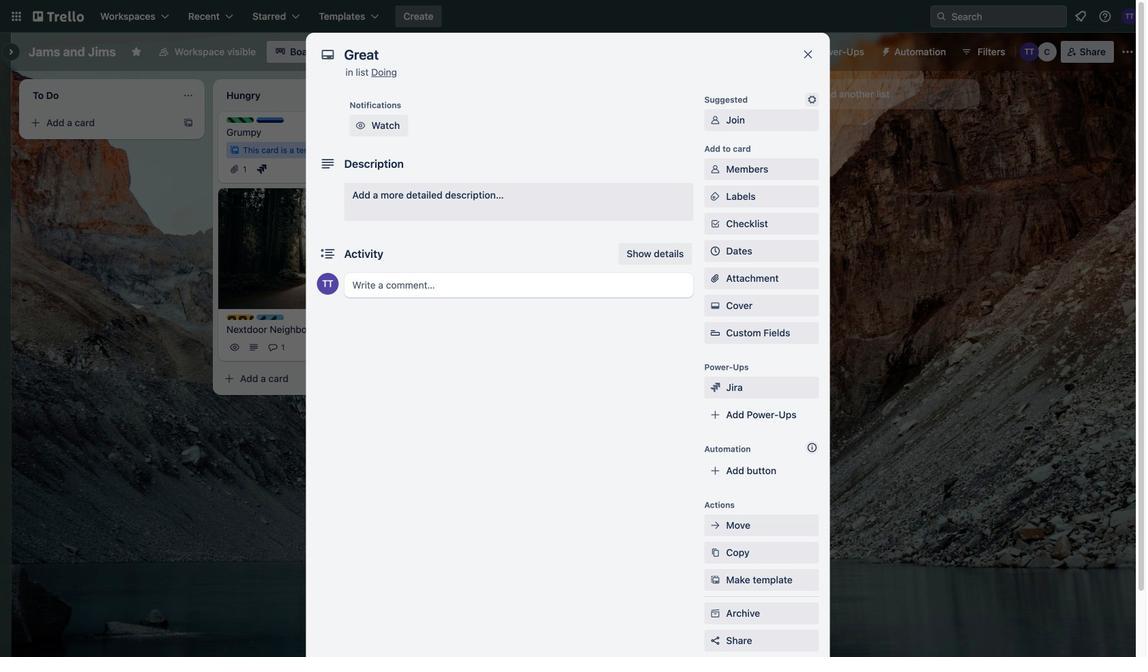Task type: locate. For each thing, give the bounding box(es) containing it.
star or unstar board image
[[131, 46, 142, 57]]

color: blue, title: none image
[[257, 117, 284, 123]]

2 vertical spatial terry turtle (terryturtle) image
[[317, 273, 339, 295]]

Search field
[[931, 5, 1067, 27]]

sm image
[[806, 93, 819, 106], [709, 113, 722, 127], [354, 119, 368, 132], [709, 190, 722, 203], [709, 299, 722, 313]]

color: sky, title: "flying cars" element
[[257, 315, 284, 320]]

0 horizontal spatial terry turtle (terryturtle) image
[[317, 273, 339, 295]]

color: green, title: none image
[[227, 117, 254, 123]]

1 horizontal spatial terry turtle (terryturtle) image
[[1020, 42, 1039, 61]]

None text field
[[338, 42, 788, 67]]

Write a comment text field
[[344, 273, 694, 298]]

chestercheeetah (chestercheeetah) image
[[1038, 42, 1057, 61]]

back to home image
[[33, 5, 84, 27]]

2 horizontal spatial terry turtle (terryturtle) image
[[1122, 8, 1138, 25]]

sm image
[[876, 41, 895, 60], [709, 162, 722, 176], [709, 381, 722, 394], [709, 519, 722, 532], [709, 546, 722, 560], [709, 573, 722, 587], [709, 607, 722, 620]]

0 vertical spatial terry turtle (terryturtle) image
[[1122, 8, 1138, 25]]

Board name text field
[[22, 41, 123, 63]]

0 notifications image
[[1073, 8, 1089, 25]]

terry turtle (terryturtle) image
[[1122, 8, 1138, 25], [1020, 42, 1039, 61], [317, 273, 339, 295]]



Task type: vqa. For each thing, say whether or not it's contained in the screenshot.
checkbox
no



Task type: describe. For each thing, give the bounding box(es) containing it.
1 vertical spatial terry turtle (terryturtle) image
[[1020, 42, 1039, 61]]

open information menu image
[[1099, 10, 1113, 23]]

primary element
[[0, 0, 1147, 33]]

search image
[[936, 11, 947, 22]]

create from template… image
[[183, 117, 194, 128]]

customize views image
[[332, 45, 346, 59]]

color: yellow, title: none image
[[227, 315, 254, 320]]

show menu image
[[1121, 45, 1135, 59]]



